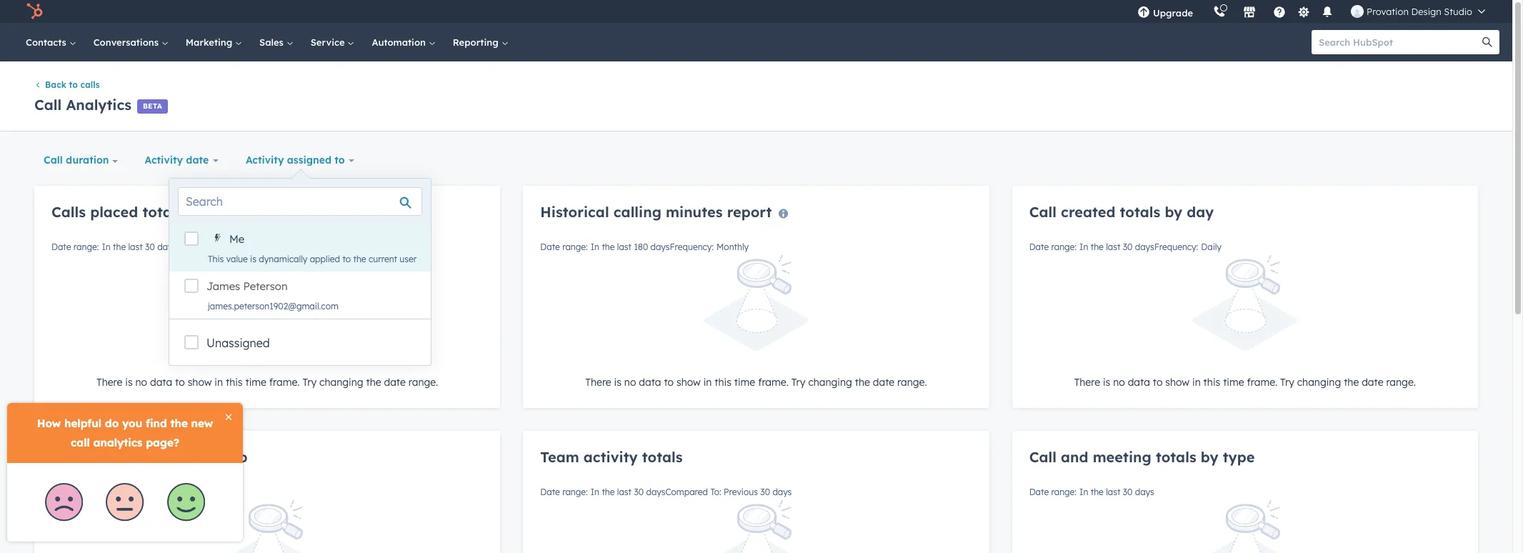 Task type: locate. For each thing, give the bounding box(es) containing it.
1 there is no data to show in this time frame. try changing the date range. from the left
[[96, 376, 438, 389]]

1 data from the left
[[150, 376, 172, 389]]

1 horizontal spatial this
[[715, 376, 732, 389]]

me
[[229, 232, 245, 246]]

assigned
[[287, 154, 332, 167]]

there
[[96, 376, 122, 389], [585, 376, 611, 389], [1074, 376, 1100, 389]]

activity assigned to button
[[236, 146, 364, 175]]

frequency: down minutes
[[670, 242, 714, 252]]

last for calls placed totals by rep
[[128, 242, 143, 252]]

date for date range: in the last 30 days
[[384, 376, 406, 389]]

1 horizontal spatial range.
[[898, 376, 927, 389]]

upgrade
[[1153, 7, 1193, 19]]

in down the placed
[[102, 242, 111, 252]]

0 horizontal spatial activity
[[145, 154, 183, 167]]

1 there from the left
[[96, 376, 122, 389]]

range: for calls outcome totals by rep
[[73, 487, 99, 498]]

last down team activity totals
[[617, 487, 632, 498]]

data for calls placed totals by rep
[[150, 376, 172, 389]]

0 horizontal spatial frequency:
[[670, 242, 714, 252]]

the
[[113, 242, 126, 252], [602, 242, 615, 252], [1091, 242, 1104, 252], [353, 254, 366, 264], [366, 376, 381, 389], [855, 376, 870, 389], [1344, 376, 1359, 389], [113, 487, 126, 498], [602, 487, 615, 498], [1091, 487, 1104, 498]]

3 there from the left
[[1074, 376, 1100, 389]]

date range: in the last 30 days for outcome
[[51, 487, 177, 498]]

calls left "outcome" on the bottom
[[51, 448, 86, 466]]

in down historical at the left of page
[[591, 242, 600, 252]]

3 there is no data to show in this time frame. try changing the date range. from the left
[[1074, 376, 1416, 389]]

180
[[634, 242, 648, 252]]

2 horizontal spatial no
[[1113, 376, 1125, 389]]

days for team activity totals
[[646, 487, 665, 498]]

0 horizontal spatial there is no data to show in this time frame. try changing the date range.
[[96, 376, 438, 389]]

activity left assigned
[[246, 154, 284, 167]]

call for call and meeting totals by type
[[1029, 448, 1057, 466]]

list box
[[169, 224, 431, 319]]

help button
[[1268, 0, 1292, 23]]

notifications button
[[1315, 0, 1340, 23]]

range. for call created totals by day
[[1386, 376, 1416, 389]]

calling icon button
[[1208, 2, 1232, 21]]

range: down created
[[1051, 242, 1077, 252]]

list box containing me
[[169, 224, 431, 319]]

range.
[[409, 376, 438, 389], [898, 376, 927, 389], [1386, 376, 1416, 389]]

there for call
[[1074, 376, 1100, 389]]

totals right meeting
[[1156, 448, 1197, 466]]

3 time from the left
[[1223, 376, 1244, 389]]

1 frame. from the left
[[269, 376, 300, 389]]

2 horizontal spatial there is no data to show in this time frame. try changing the date range.
[[1074, 376, 1416, 389]]

range: for call and meeting totals by type
[[1051, 487, 1077, 498]]

show for call created totals by day
[[1166, 376, 1190, 389]]

2 frequency: from the left
[[1155, 242, 1198, 252]]

time for call created totals by day
[[1223, 376, 1244, 389]]

back to calls link
[[34, 80, 100, 90]]

2 time from the left
[[734, 376, 755, 389]]

1 horizontal spatial changing
[[808, 376, 852, 389]]

1 time from the left
[[245, 376, 266, 389]]

1 range. from the left
[[409, 376, 438, 389]]

1 horizontal spatial time
[[734, 376, 755, 389]]

3 changing from the left
[[1297, 376, 1341, 389]]

in
[[102, 242, 111, 252], [591, 242, 600, 252], [1080, 242, 1088, 252], [102, 487, 111, 498], [591, 487, 600, 498], [1080, 487, 1088, 498]]

in down "outcome" on the bottom
[[102, 487, 111, 498]]

2 horizontal spatial in
[[1193, 376, 1201, 389]]

no
[[135, 376, 147, 389], [624, 376, 636, 389], [1113, 376, 1125, 389]]

activity down beta
[[145, 154, 183, 167]]

call left created
[[1029, 203, 1057, 221]]

date range: in the last 30 days for and
[[1029, 487, 1155, 498]]

last down calls outcome totals by rep
[[128, 487, 143, 498]]

2 horizontal spatial show
[[1166, 376, 1190, 389]]

call left duration
[[44, 154, 63, 167]]

30 down team activity totals
[[634, 487, 644, 498]]

date range: in the last 30 days down and
[[1029, 487, 1155, 498]]

totals up "date range: in the last 30 days compared to: previous 30 days"
[[642, 448, 683, 466]]

3 this from the left
[[1204, 376, 1221, 389]]

2 activity from the left
[[246, 154, 284, 167]]

2 horizontal spatial this
[[1204, 376, 1221, 389]]

james.peterson1902@gmail.com
[[208, 301, 339, 312]]

by
[[187, 203, 205, 221], [1165, 203, 1183, 221], [202, 448, 220, 466], [1201, 448, 1219, 466]]

in for call created totals by day
[[1193, 376, 1201, 389]]

try
[[303, 376, 317, 389], [792, 376, 806, 389], [1280, 376, 1295, 389]]

2 calls from the top
[[51, 448, 86, 466]]

in down created
[[1080, 242, 1088, 252]]

1 horizontal spatial frequency:
[[1155, 242, 1198, 252]]

date for call and meeting totals by type
[[1029, 487, 1049, 498]]

is for date range: in the last 30 days
[[125, 376, 133, 389]]

0 vertical spatial rep
[[210, 203, 233, 221]]

rep for calls outcome totals by rep
[[224, 448, 248, 466]]

3 try from the left
[[1280, 376, 1295, 389]]

frame. for calls placed totals by rep
[[269, 376, 300, 389]]

in down and
[[1080, 487, 1088, 498]]

frequency: for in the last 180 days
[[670, 242, 714, 252]]

2 horizontal spatial frame.
[[1247, 376, 1278, 389]]

to
[[69, 80, 78, 90], [335, 154, 345, 167], [343, 254, 351, 264], [175, 376, 185, 389], [664, 376, 674, 389], [1153, 376, 1163, 389]]

there is no data to show in this time frame. try changing the date range. for call created totals by day
[[1074, 376, 1416, 389]]

1 horizontal spatial in
[[704, 376, 712, 389]]

is inside list box
[[250, 254, 256, 264]]

to inside dropdown button
[[335, 154, 345, 167]]

days down calls placed totals by rep
[[157, 242, 177, 252]]

range: down and
[[1051, 487, 1077, 498]]

date
[[186, 154, 209, 167], [384, 376, 406, 389], [873, 376, 895, 389], [1362, 376, 1384, 389]]

1 horizontal spatial try
[[792, 376, 806, 389]]

calls for calls placed totals by rep
[[51, 203, 86, 221]]

2 horizontal spatial try
[[1280, 376, 1295, 389]]

date for call created totals by day
[[1029, 242, 1049, 252]]

3 no from the left
[[1113, 376, 1125, 389]]

1 vertical spatial calls
[[51, 448, 86, 466]]

last down meeting
[[1106, 487, 1121, 498]]

1 this from the left
[[226, 376, 243, 389]]

in
[[215, 376, 223, 389], [704, 376, 712, 389], [1193, 376, 1201, 389]]

help image
[[1273, 6, 1286, 19]]

range:
[[73, 242, 99, 252], [562, 242, 588, 252], [1051, 242, 1077, 252], [73, 487, 99, 498], [562, 487, 588, 498], [1051, 487, 1077, 498]]

last down calls placed totals by rep
[[128, 242, 143, 252]]

2 horizontal spatial data
[[1128, 376, 1150, 389]]

1 no from the left
[[135, 376, 147, 389]]

days down call created totals by day
[[1135, 242, 1155, 252]]

rep
[[210, 203, 233, 221], [224, 448, 248, 466]]

days for calls outcome totals by rep
[[157, 487, 177, 498]]

2 horizontal spatial range.
[[1386, 376, 1416, 389]]

frequency: for in the last 30 days
[[1155, 242, 1198, 252]]

1 vertical spatial rep
[[224, 448, 248, 466]]

2 this from the left
[[715, 376, 732, 389]]

0 horizontal spatial in
[[215, 376, 223, 389]]

by for call created totals by day
[[1165, 203, 1183, 221]]

call
[[34, 96, 62, 113], [44, 154, 63, 167], [1029, 203, 1057, 221], [1029, 448, 1057, 466]]

days right 180
[[651, 242, 670, 252]]

calls
[[51, 203, 86, 221], [51, 448, 86, 466]]

automation
[[372, 36, 429, 48]]

activity inside dropdown button
[[246, 154, 284, 167]]

date range: in the last 30 days
[[51, 242, 177, 252], [51, 487, 177, 498], [1029, 487, 1155, 498]]

marketing
[[186, 36, 235, 48]]

0 horizontal spatial time
[[245, 376, 266, 389]]

try for call created totals by day
[[1280, 376, 1295, 389]]

0 horizontal spatial no
[[135, 376, 147, 389]]

1 in from the left
[[215, 376, 223, 389]]

totals up date range: in the last 30 days frequency: daily
[[1120, 203, 1161, 221]]

last
[[128, 242, 143, 252], [617, 242, 632, 252], [1106, 242, 1121, 252], [128, 487, 143, 498], [617, 487, 632, 498], [1106, 487, 1121, 498]]

call down back
[[34, 96, 62, 113]]

activity for activity assigned to
[[246, 154, 284, 167]]

is
[[250, 254, 256, 264], [125, 376, 133, 389], [614, 376, 622, 389], [1103, 376, 1111, 389]]

user
[[400, 254, 417, 264]]

changing
[[319, 376, 363, 389], [808, 376, 852, 389], [1297, 376, 1341, 389]]

0 horizontal spatial changing
[[319, 376, 363, 389]]

1 horizontal spatial data
[[639, 376, 661, 389]]

activity inside popup button
[[145, 154, 183, 167]]

value
[[226, 254, 248, 264]]

2 horizontal spatial there
[[1074, 376, 1100, 389]]

Search HubSpot search field
[[1312, 30, 1487, 54]]

marketing link
[[177, 23, 251, 61]]

0 horizontal spatial this
[[226, 376, 243, 389]]

totals right "outcome" on the bottom
[[157, 448, 197, 466]]

report
[[727, 203, 772, 221]]

in for calls placed totals by rep
[[102, 242, 111, 252]]

time
[[245, 376, 266, 389], [734, 376, 755, 389], [1223, 376, 1244, 389]]

days down the call and meeting totals by type on the bottom
[[1135, 487, 1155, 498]]

date range: in the last 30 days down the placed
[[51, 242, 177, 252]]

previous
[[724, 487, 758, 498]]

meeting
[[1093, 448, 1152, 466]]

calls left the placed
[[51, 203, 86, 221]]

30 right previous
[[760, 487, 770, 498]]

totals for placed
[[143, 203, 183, 221]]

calling
[[614, 203, 662, 221]]

historical
[[540, 203, 609, 221]]

date for calls outcome totals by rep
[[51, 487, 71, 498]]

contacts
[[26, 36, 69, 48]]

automation link
[[363, 23, 444, 61]]

days down team activity totals
[[646, 487, 665, 498]]

this for calls placed totals by rep
[[226, 376, 243, 389]]

3 data from the left
[[1128, 376, 1150, 389]]

1 horizontal spatial no
[[624, 376, 636, 389]]

days down calls outcome totals by rep
[[157, 487, 177, 498]]

2 there is no data to show in this time frame. try changing the date range. from the left
[[585, 376, 927, 389]]

by for calls outcome totals by rep
[[202, 448, 220, 466]]

marketplaces button
[[1235, 0, 1265, 23]]

date for date range: in the last 180 days frequency: monthly
[[873, 376, 895, 389]]

call inside button
[[44, 154, 63, 167]]

range: down "outcome" on the bottom
[[73, 487, 99, 498]]

1 horizontal spatial activity
[[246, 154, 284, 167]]

data
[[150, 376, 172, 389], [639, 376, 661, 389], [1128, 376, 1150, 389]]

1 frequency: from the left
[[670, 242, 714, 252]]

call for call created totals by day
[[1029, 203, 1057, 221]]

in down activity
[[591, 487, 600, 498]]

call for call analytics
[[34, 96, 62, 113]]

activity
[[145, 154, 183, 167], [246, 154, 284, 167]]

range: for call created totals by day
[[1051, 242, 1077, 252]]

1 horizontal spatial frame.
[[758, 376, 789, 389]]

analytics
[[66, 96, 131, 113]]

1 try from the left
[[303, 376, 317, 389]]

totals
[[143, 203, 183, 221], [1120, 203, 1161, 221], [157, 448, 197, 466], [642, 448, 683, 466], [1156, 448, 1197, 466]]

1 changing from the left
[[319, 376, 363, 389]]

settings link
[[1295, 4, 1313, 19]]

1 calls from the top
[[51, 203, 86, 221]]

date
[[51, 242, 71, 252], [540, 242, 560, 252], [1029, 242, 1049, 252], [51, 487, 71, 498], [540, 487, 560, 498], [1029, 487, 1049, 498]]

totals for outcome
[[157, 448, 197, 466]]

0 vertical spatial calls
[[51, 203, 86, 221]]

2 horizontal spatial time
[[1223, 376, 1244, 389]]

james peterson image
[[1351, 5, 1364, 18]]

range: down the placed
[[73, 242, 99, 252]]

last for call and meeting totals by type
[[1106, 487, 1121, 498]]

beta
[[143, 101, 162, 110]]

30 down meeting
[[1123, 487, 1133, 498]]

range: for team activity totals
[[562, 487, 588, 498]]

call for call duration
[[44, 154, 63, 167]]

3 range. from the left
[[1386, 376, 1416, 389]]

call left and
[[1029, 448, 1057, 466]]

2 changing from the left
[[808, 376, 852, 389]]

0 horizontal spatial try
[[303, 376, 317, 389]]

range: down "team"
[[562, 487, 588, 498]]

frequency: left daily
[[1155, 242, 1198, 252]]

activity for activity date
[[145, 154, 183, 167]]

2 horizontal spatial changing
[[1297, 376, 1341, 389]]

menu
[[1128, 0, 1495, 23]]

0 horizontal spatial range.
[[409, 376, 438, 389]]

menu containing provation design studio
[[1128, 0, 1495, 23]]

james peterson
[[206, 279, 288, 293]]

1 horizontal spatial show
[[677, 376, 701, 389]]

3 frame. from the left
[[1247, 376, 1278, 389]]

1 horizontal spatial there is no data to show in this time frame. try changing the date range.
[[585, 376, 927, 389]]

1 horizontal spatial there
[[585, 376, 611, 389]]

totals right the placed
[[143, 203, 183, 221]]

dynamically
[[259, 254, 307, 264]]

conversations
[[93, 36, 161, 48]]

30 down call created totals by day
[[1123, 242, 1133, 252]]

calls outcome totals by rep
[[51, 448, 248, 466]]

30 down calls outcome totals by rep
[[145, 487, 155, 498]]

current
[[369, 254, 397, 264]]

days
[[157, 242, 177, 252], [651, 242, 670, 252], [1135, 242, 1155, 252], [157, 487, 177, 498], [646, 487, 665, 498], [773, 487, 792, 498], [1135, 487, 1155, 498]]

date range: in the last 30 days down "outcome" on the bottom
[[51, 487, 177, 498]]

days for call created totals by day
[[1135, 242, 1155, 252]]

0 horizontal spatial frame.
[[269, 376, 300, 389]]

last down call created totals by day
[[1106, 242, 1121, 252]]

3 in from the left
[[1193, 376, 1201, 389]]

30
[[145, 242, 155, 252], [1123, 242, 1133, 252], [145, 487, 155, 498], [634, 487, 644, 498], [760, 487, 770, 498], [1123, 487, 1133, 498]]

30 down calls placed totals by rep
[[145, 242, 155, 252]]

activity assigned to
[[246, 154, 345, 167]]

2 range. from the left
[[898, 376, 927, 389]]

reporting link
[[444, 23, 517, 61]]

0 horizontal spatial data
[[150, 376, 172, 389]]

last left 180
[[617, 242, 632, 252]]

0 horizontal spatial show
[[188, 376, 212, 389]]

days for call and meeting totals by type
[[1135, 487, 1155, 498]]

1 activity from the left
[[145, 154, 183, 167]]

3 show from the left
[[1166, 376, 1190, 389]]

0 horizontal spatial there
[[96, 376, 122, 389]]

historical calling minutes report
[[540, 203, 772, 221]]

there is no data to show in this time frame. try changing the date range.
[[96, 376, 438, 389], [585, 376, 927, 389], [1074, 376, 1416, 389]]

frame. for call created totals by day
[[1247, 376, 1278, 389]]

last for team activity totals
[[617, 487, 632, 498]]

in for team activity totals
[[591, 487, 600, 498]]

last for call created totals by day
[[1106, 242, 1121, 252]]

1 show from the left
[[188, 376, 212, 389]]



Task type: describe. For each thing, give the bounding box(es) containing it.
team activity totals
[[540, 448, 683, 466]]

totals for created
[[1120, 203, 1161, 221]]

date for calls placed totals by rep
[[51, 242, 71, 252]]

back to calls
[[45, 80, 100, 90]]

back
[[45, 80, 66, 90]]

to:
[[711, 487, 721, 498]]

2 data from the left
[[639, 376, 661, 389]]

is for date range: in the last 30 days frequency: daily
[[1103, 376, 1111, 389]]

2 frame. from the left
[[758, 376, 789, 389]]

activity
[[584, 448, 638, 466]]

activity date
[[145, 154, 209, 167]]

range. for calls placed totals by rep
[[409, 376, 438, 389]]

outcome
[[90, 448, 153, 466]]

there for calls
[[96, 376, 122, 389]]

day
[[1187, 203, 1214, 221]]

try for calls placed totals by rep
[[303, 376, 317, 389]]

upgrade image
[[1138, 6, 1150, 19]]

days right previous
[[773, 487, 792, 498]]

30 for placed
[[145, 242, 155, 252]]

search button
[[1475, 30, 1500, 54]]

provation
[[1367, 6, 1409, 17]]

time for calls placed totals by rep
[[245, 376, 266, 389]]

changing for calls placed totals by rep
[[319, 376, 363, 389]]

activity date button
[[135, 146, 228, 175]]

date for date range: in the last 30 days frequency: daily
[[1362, 376, 1384, 389]]

reporting
[[453, 36, 501, 48]]

in for call created totals by day
[[1080, 242, 1088, 252]]

30 for and
[[1123, 487, 1133, 498]]

service link
[[302, 23, 363, 61]]

marketplaces image
[[1243, 6, 1256, 19]]

no for calls
[[135, 376, 147, 389]]

date for team activity totals
[[540, 487, 560, 498]]

data for call created totals by day
[[1128, 376, 1150, 389]]

2 in from the left
[[704, 376, 712, 389]]

calls
[[80, 80, 100, 90]]

2 try from the left
[[792, 376, 806, 389]]

sales
[[259, 36, 286, 48]]

call duration button
[[34, 146, 127, 175]]

date range: in the last 30 days compared to: previous 30 days
[[540, 487, 792, 498]]

notifications image
[[1321, 6, 1334, 19]]

Search search field
[[178, 187, 423, 216]]

hubspot link
[[17, 3, 54, 20]]

team
[[540, 448, 579, 466]]

compared
[[665, 487, 708, 498]]

calls placed totals by rep
[[51, 203, 233, 221]]

range: for calls placed totals by rep
[[73, 242, 99, 252]]

and
[[1061, 448, 1089, 466]]

30 for created
[[1123, 242, 1133, 252]]

created
[[1061, 203, 1116, 221]]

daily
[[1201, 242, 1222, 252]]

applied
[[310, 254, 340, 264]]

in for calls placed totals by rep
[[215, 376, 223, 389]]

totals for activity
[[642, 448, 683, 466]]

placed
[[90, 203, 138, 221]]

no for call
[[1113, 376, 1125, 389]]

show for calls placed totals by rep
[[188, 376, 212, 389]]

30 for activity
[[634, 487, 644, 498]]

call analytics
[[34, 96, 131, 113]]

search image
[[1483, 37, 1493, 47]]

last for calls outcome totals by rep
[[128, 487, 143, 498]]

in for calls outcome totals by rep
[[102, 487, 111, 498]]

date inside popup button
[[186, 154, 209, 167]]

days for calls placed totals by rep
[[157, 242, 177, 252]]

type
[[1223, 448, 1255, 466]]

monthly
[[717, 242, 749, 252]]

james
[[206, 279, 240, 293]]

unassigned
[[206, 336, 270, 350]]

calls for calls outcome totals by rep
[[51, 448, 86, 466]]

this for call created totals by day
[[1204, 376, 1221, 389]]

settings image
[[1297, 6, 1310, 19]]

provation design studio
[[1367, 6, 1473, 17]]

range: down historical at the left of page
[[562, 242, 588, 252]]

call duration
[[44, 154, 109, 167]]

2 show from the left
[[677, 376, 701, 389]]

changing for call created totals by day
[[1297, 376, 1341, 389]]

hubspot image
[[26, 3, 43, 20]]

duration
[[66, 154, 109, 167]]

call and meeting totals by type
[[1029, 448, 1255, 466]]

minutes
[[666, 203, 723, 221]]

2 no from the left
[[624, 376, 636, 389]]

conversations link
[[85, 23, 177, 61]]

in for call and meeting totals by type
[[1080, 487, 1088, 498]]

rep for calls placed totals by rep
[[210, 203, 233, 221]]

this
[[208, 254, 224, 264]]

provation design studio button
[[1343, 0, 1494, 23]]

sales link
[[251, 23, 302, 61]]

calling icon image
[[1213, 6, 1226, 19]]

peterson
[[243, 279, 288, 293]]

design
[[1412, 6, 1442, 17]]

date range: in the last 180 days frequency: monthly
[[540, 242, 749, 252]]

contacts link
[[17, 23, 85, 61]]

studio
[[1444, 6, 1473, 17]]

this value is dynamically applied to the current user
[[208, 254, 417, 264]]

service
[[311, 36, 348, 48]]

30 for outcome
[[145, 487, 155, 498]]

by for calls placed totals by rep
[[187, 203, 205, 221]]

call created totals by day
[[1029, 203, 1214, 221]]

date range: in the last 30 days for placed
[[51, 242, 177, 252]]

2 there from the left
[[585, 376, 611, 389]]

date range: in the last 30 days frequency: daily
[[1029, 242, 1222, 252]]

is for date range: in the last 180 days frequency: monthly
[[614, 376, 622, 389]]

there is no data to show in this time frame. try changing the date range. for calls placed totals by rep
[[96, 376, 438, 389]]



Task type: vqa. For each thing, say whether or not it's contained in the screenshot.
Review
no



